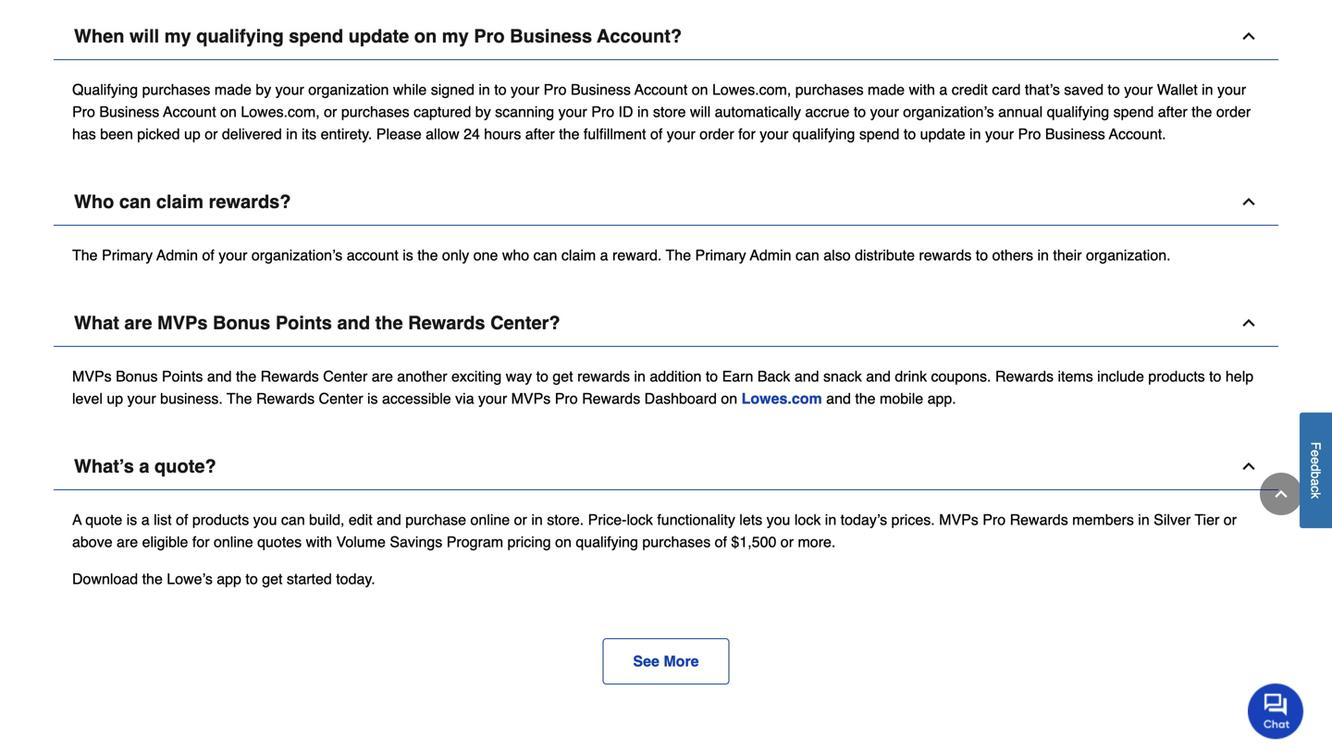 Task type: vqa. For each thing, say whether or not it's contained in the screenshot.
the annual
yes



Task type: describe. For each thing, give the bounding box(es) containing it.
captured
[[414, 103, 471, 120]]

qualifying purchases made by your organization while signed in to your pro business account on lowes.com, purchases made with a credit card that's saved to your wallet in your pro business account on lowes.com, or purchases captured by scanning your pro id in store will automatically accrue to your organization's annual qualifying spend after the order has been picked up or delivered in its entirety. please allow 24 hours after the fulfillment of your order for your qualifying spend to update in your pro business account.
[[72, 81, 1251, 142]]

pro down annual
[[1018, 125, 1041, 142]]

when
[[74, 25, 124, 46]]

dashboard
[[645, 390, 717, 407]]

has
[[72, 125, 96, 142]]

purchases up picked
[[142, 81, 210, 98]]

qualifying inside a quote is a list of products you can build, edit and purchase online or in store. price-lock functionality lets you lock in today's prices. mvps pro rewards members in silver tier or above are eligible for online quotes with volume savings program pricing on qualifying purchases of $1,500 or more.
[[576, 533, 638, 550]]

1 lock from the left
[[627, 511, 653, 528]]

snack
[[824, 368, 862, 385]]

or left delivered
[[205, 125, 218, 142]]

your down 'store'
[[667, 125, 696, 142]]

and up business.
[[207, 368, 232, 385]]

are inside button
[[124, 312, 152, 333]]

back
[[758, 368, 791, 385]]

0 vertical spatial rewards
[[919, 246, 972, 263]]

up inside qualifying purchases made by your organization while signed in to your pro business account on lowes.com, purchases made with a credit card that's saved to your wallet in your pro business account on lowes.com, or purchases captured by scanning your pro id in store will automatically accrue to your organization's annual qualifying spend after the order has been picked up or delivered in its entirety. please allow 24 hours after the fulfillment of your order for your qualifying spend to update in your pro business account.
[[184, 125, 201, 142]]

distribute
[[855, 246, 915, 263]]

your left wallet
[[1125, 81, 1153, 98]]

earn
[[722, 368, 754, 385]]

the down snack
[[855, 390, 876, 407]]

of left "$1,500"
[[715, 533, 727, 550]]

organization.
[[1086, 246, 1171, 263]]

who
[[74, 191, 114, 212]]

app.
[[928, 390, 957, 407]]

rewards?
[[209, 191, 291, 212]]

in inside mvps bonus points and the rewards center are another exciting way to get rewards in addition to earn back and snack and drink coupons. rewards items include products to help level up your business. the rewards center is accessible via your mvps pro rewards dashboard on
[[634, 368, 646, 385]]

others
[[993, 246, 1034, 263]]

1 you from the left
[[253, 511, 277, 528]]

a right "what's"
[[139, 456, 149, 477]]

what's a quote?
[[74, 456, 216, 477]]

level
[[72, 390, 103, 407]]

your up its
[[275, 81, 304, 98]]

who can claim rewards? button
[[54, 178, 1279, 226]]

points inside button
[[276, 312, 332, 333]]

business up id
[[571, 81, 631, 98]]

what are mvps bonus points and the rewards center? button
[[54, 300, 1279, 347]]

and inside button
[[337, 312, 370, 333]]

their
[[1053, 246, 1082, 263]]

lowes.com and the mobile app.
[[742, 390, 957, 407]]

lowes.com
[[742, 390, 822, 407]]

1 vertical spatial account
[[163, 103, 216, 120]]

pro inside a quote is a list of products you can build, edit and purchase online or in store. price-lock functionality lets you lock in today's prices. mvps pro rewards members in silver tier or above are eligible for online quotes with volume savings program pricing on qualifying purchases of $1,500 or more.
[[983, 511, 1006, 528]]

are inside a quote is a list of products you can build, edit and purchase online or in store. price-lock functionality lets you lock in today's prices. mvps pro rewards members in silver tier or above are eligible for online quotes with volume savings program pricing on qualifying purchases of $1,500 or more.
[[117, 533, 138, 550]]

0 horizontal spatial order
[[700, 125, 734, 142]]

while
[[393, 81, 427, 98]]

items
[[1058, 368, 1094, 385]]

or up pricing
[[514, 511, 527, 528]]

when will my qualifying spend update on my pro business account? button
[[54, 13, 1279, 60]]

another
[[397, 368, 447, 385]]

in up pricing
[[531, 511, 543, 528]]

store
[[653, 103, 686, 120]]

in left their
[[1038, 246, 1049, 263]]

edit
[[349, 511, 373, 528]]

0 vertical spatial by
[[256, 81, 271, 98]]

more.
[[798, 533, 836, 550]]

also
[[824, 246, 851, 263]]

chevron up image inside 'what's a quote?' button
[[1240, 457, 1258, 475]]

your right 'accrue'
[[870, 103, 899, 120]]

list
[[154, 511, 172, 528]]

please
[[376, 125, 422, 142]]

see
[[633, 653, 660, 670]]

of right list
[[176, 511, 188, 528]]

prices.
[[892, 511, 935, 528]]

1 vertical spatial lowes.com,
[[241, 103, 320, 120]]

business.
[[160, 390, 223, 407]]

build,
[[309, 511, 345, 528]]

your right wallet
[[1218, 81, 1247, 98]]

id
[[619, 103, 633, 120]]

1 my from the left
[[165, 25, 191, 46]]

2 lock from the left
[[795, 511, 821, 528]]

on up delivered
[[220, 103, 237, 120]]

0 vertical spatial center
[[323, 368, 368, 385]]

in left its
[[286, 125, 298, 142]]

and down snack
[[827, 390, 851, 407]]

2 made from the left
[[868, 81, 905, 98]]

today's
[[841, 511, 888, 528]]

addition
[[650, 368, 702, 385]]

been
[[100, 125, 133, 142]]

in right wallet
[[1202, 81, 1214, 98]]

2 horizontal spatial is
[[403, 246, 413, 263]]

of down who can claim rewards?
[[202, 246, 215, 263]]

d
[[1309, 464, 1324, 471]]

b
[[1309, 471, 1324, 479]]

picked
[[137, 125, 180, 142]]

drink
[[895, 368, 927, 385]]

saved
[[1064, 81, 1104, 98]]

can left also
[[796, 246, 820, 263]]

business up been
[[99, 103, 159, 120]]

is inside a quote is a list of products you can build, edit and purchase online or in store. price-lock functionality lets you lock in today's prices. mvps pro rewards members in silver tier or above are eligible for online quotes with volume savings program pricing on qualifying purchases of $1,500 or more.
[[127, 511, 137, 528]]

pricing
[[508, 533, 551, 550]]

lowe's
[[167, 570, 213, 587]]

your down rewards?
[[219, 246, 247, 263]]

0 vertical spatial account
[[635, 81, 688, 98]]

mvps up level
[[72, 368, 112, 385]]

will inside when will my qualifying spend update on my pro business account? button
[[130, 25, 159, 46]]

1 e from the top
[[1309, 450, 1324, 457]]

quotes
[[257, 533, 302, 550]]

purchases up 'accrue'
[[796, 81, 864, 98]]

purchases up 'please'
[[341, 103, 410, 120]]

mvps inside a quote is a list of products you can build, edit and purchase online or in store. price-lock functionality lets you lock in today's prices. mvps pro rewards members in silver tier or above are eligible for online quotes with volume savings program pricing on qualifying purchases of $1,500 or more.
[[939, 511, 979, 528]]

a inside qualifying purchases made by your organization while signed in to your pro business account on lowes.com, purchases made with a credit card that's saved to your wallet in your pro business account on lowes.com, or purchases captured by scanning your pro id in store will automatically accrue to your organization's annual qualifying spend after the order has been picked up or delivered in its entirety. please allow 24 hours after the fulfillment of your order for your qualifying spend to update in your pro business account.
[[940, 81, 948, 98]]

its
[[302, 125, 317, 142]]

your down annual
[[985, 125, 1014, 142]]

scanning
[[495, 103, 554, 120]]

0 vertical spatial after
[[1158, 103, 1188, 120]]

store.
[[547, 511, 584, 528]]

scroll to top element
[[1260, 473, 1303, 515]]

hours
[[484, 125, 521, 142]]

credit
[[952, 81, 988, 98]]

what
[[74, 312, 119, 333]]

pro inside mvps bonus points and the rewards center are another exciting way to get rewards in addition to earn back and snack and drink coupons. rewards items include products to help level up your business. the rewards center is accessible via your mvps pro rewards dashboard on
[[555, 390, 578, 407]]

more
[[664, 653, 699, 670]]

above
[[72, 533, 113, 550]]

2 e from the top
[[1309, 457, 1324, 464]]

your up fulfillment
[[559, 103, 587, 120]]

1 vertical spatial center
[[319, 390, 363, 407]]

a inside a quote is a list of products you can build, edit and purchase online or in store. price-lock functionality lets you lock in today's prices. mvps pro rewards members in silver tier or above are eligible for online quotes with volume savings program pricing on qualifying purchases of $1,500 or more.
[[141, 511, 150, 528]]

pro up scanning
[[544, 81, 567, 98]]

2 horizontal spatial the
[[666, 246, 691, 263]]

are inside mvps bonus points and the rewards center are another exciting way to get rewards in addition to earn back and snack and drink coupons. rewards items include products to help level up your business. the rewards center is accessible via your mvps pro rewards dashboard on
[[372, 368, 393, 385]]

mvps bonus points and the rewards center are another exciting way to get rewards in addition to earn back and snack and drink coupons. rewards items include products to help level up your business. the rewards center is accessible via your mvps pro rewards dashboard on
[[72, 368, 1254, 407]]

price-
[[588, 511, 627, 528]]

rewards inside mvps bonus points and the rewards center are another exciting way to get rewards in addition to earn back and snack and drink coupons. rewards items include products to help level up your business. the rewards center is accessible via your mvps pro rewards dashboard on
[[577, 368, 630, 385]]

points inside mvps bonus points and the rewards center are another exciting way to get rewards in addition to earn back and snack and drink coupons. rewards items include products to help level up your business. the rewards center is accessible via your mvps pro rewards dashboard on
[[162, 368, 203, 385]]

f e e d b a c k
[[1309, 442, 1324, 499]]

the inside what are mvps bonus points and the rewards center? button
[[375, 312, 403, 333]]

for inside a quote is a list of products you can build, edit and purchase online or in store. price-lock functionality lets you lock in today's prices. mvps pro rewards members in silver tier or above are eligible for online quotes with volume savings program pricing on qualifying purchases of $1,500 or more.
[[192, 533, 210, 550]]

can inside a quote is a list of products you can build, edit and purchase online or in store. price-lock functionality lets you lock in today's prices. mvps pro rewards members in silver tier or above are eligible for online quotes with volume savings program pricing on qualifying purchases of $1,500 or more.
[[281, 511, 305, 528]]

lets
[[740, 511, 763, 528]]

app
[[217, 570, 241, 587]]

1 made from the left
[[215, 81, 252, 98]]

fulfillment
[[584, 125, 646, 142]]

mvps down way
[[511, 390, 551, 407]]

reward.
[[613, 246, 662, 263]]

tier
[[1195, 511, 1220, 528]]

0 vertical spatial lowes.com,
[[712, 81, 791, 98]]

on inside mvps bonus points and the rewards center are another exciting way to get rewards in addition to earn back and snack and drink coupons. rewards items include products to help level up your business. the rewards center is accessible via your mvps pro rewards dashboard on
[[721, 390, 738, 407]]

entirety.
[[321, 125, 372, 142]]

0 horizontal spatial the
[[72, 246, 98, 263]]

24
[[464, 125, 480, 142]]

mvps inside button
[[157, 312, 208, 333]]

the down wallet
[[1192, 103, 1213, 120]]

quote?
[[155, 456, 216, 477]]

a left reward.
[[600, 246, 608, 263]]

annual
[[999, 103, 1043, 120]]

f e e d b a c k button
[[1300, 413, 1333, 528]]

wallet
[[1157, 81, 1198, 98]]

the inside mvps bonus points and the rewards center are another exciting way to get rewards in addition to earn back and snack and drink coupons. rewards items include products to help level up your business. the rewards center is accessible via your mvps pro rewards dashboard on
[[227, 390, 252, 407]]

2 admin from the left
[[750, 246, 792, 263]]

a
[[72, 511, 82, 528]]

who
[[502, 246, 529, 263]]

on inside when will my qualifying spend update on my pro business account? button
[[414, 25, 437, 46]]

the inside mvps bonus points and the rewards center are another exciting way to get rewards in addition to earn back and snack and drink coupons. rewards items include products to help level up your business. the rewards center is accessible via your mvps pro rewards dashboard on
[[236, 368, 257, 385]]

or up entirety.
[[324, 103, 337, 120]]

qualifying
[[72, 81, 138, 98]]

$1,500
[[731, 533, 777, 550]]



Task type: locate. For each thing, give the bounding box(es) containing it.
account?
[[597, 25, 682, 46]]

after
[[1158, 103, 1188, 120], [525, 125, 555, 142]]

a quote is a list of products you can build, edit and purchase online or in store. price-lock functionality lets you lock in today's prices. mvps pro rewards members in silver tier or above are eligible for online quotes with volume savings program pricing on qualifying purchases of $1,500 or more.
[[72, 511, 1237, 550]]

the right reward.
[[666, 246, 691, 263]]

products right include
[[1149, 368, 1205, 385]]

account
[[347, 246, 399, 263]]

1 horizontal spatial lock
[[795, 511, 821, 528]]

1 horizontal spatial lowes.com,
[[712, 81, 791, 98]]

will right 'store'
[[690, 103, 711, 120]]

e
[[1309, 450, 1324, 457], [1309, 457, 1324, 464]]

rewards inside button
[[408, 312, 485, 333]]

up right level
[[107, 390, 123, 407]]

1 horizontal spatial account
[[635, 81, 688, 98]]

1 vertical spatial will
[[690, 103, 711, 120]]

the up another
[[375, 312, 403, 333]]

and right edit
[[377, 511, 401, 528]]

1 vertical spatial chevron up image
[[1272, 485, 1291, 503]]

1 horizontal spatial products
[[1149, 368, 1205, 385]]

1 chevron up image from the top
[[1240, 27, 1258, 45]]

0 horizontal spatial account
[[163, 103, 216, 120]]

the
[[72, 246, 98, 263], [666, 246, 691, 263], [227, 390, 252, 407]]

when will my qualifying spend update on my pro business account?
[[74, 25, 682, 46]]

your down the exciting
[[478, 390, 507, 407]]

2 you from the left
[[767, 511, 791, 528]]

a up k
[[1309, 479, 1324, 486]]

0 horizontal spatial you
[[253, 511, 277, 528]]

1 horizontal spatial you
[[767, 511, 791, 528]]

center
[[323, 368, 368, 385], [319, 390, 363, 407]]

1 vertical spatial by
[[475, 103, 491, 120]]

c
[[1309, 486, 1324, 492]]

1 vertical spatial get
[[262, 570, 283, 587]]

organization's
[[903, 103, 994, 120], [252, 246, 343, 263]]

my up signed
[[442, 25, 469, 46]]

update inside button
[[349, 25, 409, 46]]

pro left id
[[591, 103, 615, 120]]

are right what
[[124, 312, 152, 333]]

0 horizontal spatial rewards
[[577, 368, 630, 385]]

the left lowe's
[[142, 570, 163, 587]]

your up scanning
[[511, 81, 540, 98]]

0 vertical spatial products
[[1149, 368, 1205, 385]]

or
[[324, 103, 337, 120], [205, 125, 218, 142], [514, 511, 527, 528], [1224, 511, 1237, 528], [781, 533, 794, 550]]

0 horizontal spatial made
[[215, 81, 252, 98]]

and right back
[[795, 368, 819, 385]]

lock left functionality
[[627, 511, 653, 528]]

business inside button
[[510, 25, 592, 46]]

center down what are mvps bonus points and the rewards center?
[[323, 368, 368, 385]]

1 horizontal spatial by
[[475, 103, 491, 120]]

you
[[253, 511, 277, 528], [767, 511, 791, 528]]

account.
[[1109, 125, 1167, 142]]

account up picked
[[163, 103, 216, 120]]

of down 'store'
[[650, 125, 663, 142]]

1 vertical spatial is
[[367, 390, 378, 407]]

savings
[[390, 533, 443, 550]]

1 horizontal spatial made
[[868, 81, 905, 98]]

1 vertical spatial order
[[700, 125, 734, 142]]

and down account
[[337, 312, 370, 333]]

you up "quotes"
[[253, 511, 277, 528]]

exciting
[[452, 368, 502, 385]]

bonus inside what are mvps bonus points and the rewards center? button
[[213, 312, 270, 333]]

0 horizontal spatial organization's
[[252, 246, 343, 263]]

spend inside when will my qualifying spend update on my pro business account? button
[[289, 25, 343, 46]]

claim
[[156, 191, 204, 212], [562, 246, 596, 263]]

1 horizontal spatial update
[[920, 125, 966, 142]]

chevron up image for pro
[[1240, 27, 1258, 45]]

1 primary from the left
[[102, 246, 153, 263]]

bonus
[[213, 312, 270, 333], [116, 368, 158, 385]]

bonus down what
[[116, 368, 158, 385]]

and inside a quote is a list of products you can build, edit and purchase online or in store. price-lock functionality lets you lock in today's prices. mvps pro rewards members in silver tier or above are eligible for online quotes with volume savings program pricing on qualifying purchases of $1,500 or more.
[[377, 511, 401, 528]]

0 horizontal spatial chevron up image
[[1240, 192, 1258, 211]]

0 horizontal spatial claim
[[156, 191, 204, 212]]

2 vertical spatial chevron up image
[[1240, 457, 1258, 475]]

for
[[739, 125, 756, 142], [192, 533, 210, 550]]

in right signed
[[479, 81, 490, 98]]

will inside qualifying purchases made by your organization while signed in to your pro business account on lowes.com, purchases made with a credit card that's saved to your wallet in your pro business account on lowes.com, or purchases captured by scanning your pro id in store will automatically accrue to your organization's annual qualifying spend after the order has been picked up or delivered in its entirety. please allow 24 hours after the fulfillment of your order for your qualifying spend to update in your pro business account.
[[690, 103, 711, 120]]

silver
[[1154, 511, 1191, 528]]

claim inside button
[[156, 191, 204, 212]]

0 horizontal spatial after
[[525, 125, 555, 142]]

after down wallet
[[1158, 103, 1188, 120]]

members
[[1073, 511, 1134, 528]]

is
[[403, 246, 413, 263], [367, 390, 378, 407], [127, 511, 137, 528]]

the left only
[[418, 246, 438, 263]]

chevron up image
[[1240, 27, 1258, 45], [1240, 313, 1258, 332], [1240, 457, 1258, 475]]

up inside mvps bonus points and the rewards center are another exciting way to get rewards in addition to earn back and snack and drink coupons. rewards items include products to help level up your business. the rewards center is accessible via your mvps pro rewards dashboard on
[[107, 390, 123, 407]]

1 horizontal spatial claim
[[562, 246, 596, 263]]

started
[[287, 570, 332, 587]]

rewards
[[919, 246, 972, 263], [577, 368, 630, 385]]

0 vertical spatial is
[[403, 246, 413, 263]]

volume
[[336, 533, 386, 550]]

1 vertical spatial for
[[192, 533, 210, 550]]

my right when at the top of page
[[165, 25, 191, 46]]

on down store.
[[555, 533, 572, 550]]

chevron up image inside what are mvps bonus points and the rewards center? button
[[1240, 313, 1258, 332]]

delivered
[[222, 125, 282, 142]]

made left credit
[[868, 81, 905, 98]]

1 horizontal spatial get
[[553, 368, 573, 385]]

the
[[1192, 103, 1213, 120], [559, 125, 580, 142], [418, 246, 438, 263], [375, 312, 403, 333], [236, 368, 257, 385], [855, 390, 876, 407], [142, 570, 163, 587]]

2 primary from the left
[[695, 246, 746, 263]]

1 vertical spatial claim
[[562, 246, 596, 263]]

f
[[1309, 442, 1324, 450]]

one
[[474, 246, 498, 263]]

1 horizontal spatial admin
[[750, 246, 792, 263]]

0 horizontal spatial for
[[192, 533, 210, 550]]

0 vertical spatial chevron up image
[[1240, 27, 1258, 45]]

1 vertical spatial up
[[107, 390, 123, 407]]

can right who
[[534, 246, 557, 263]]

1 vertical spatial with
[[306, 533, 332, 550]]

by
[[256, 81, 271, 98], [475, 103, 491, 120]]

rewards inside a quote is a list of products you can build, edit and purchase online or in store. price-lock functionality lets you lock in today's prices. mvps pro rewards members in silver tier or above are eligible for online quotes with volume savings program pricing on qualifying purchases of $1,500 or more.
[[1010, 511, 1069, 528]]

0 horizontal spatial by
[[256, 81, 271, 98]]

automatically
[[715, 103, 801, 120]]

in left 'addition'
[[634, 368, 646, 385]]

0 horizontal spatial online
[[214, 533, 253, 550]]

see more link
[[603, 638, 730, 685]]

0 vertical spatial claim
[[156, 191, 204, 212]]

quote
[[85, 511, 122, 528]]

for inside qualifying purchases made by your organization while signed in to your pro business account on lowes.com, purchases made with a credit card that's saved to your wallet in your pro business account on lowes.com, or purchases captured by scanning your pro id in store will automatically accrue to your organization's annual qualifying spend after the order has been picked up or delivered in its entirety. please allow 24 hours after the fulfillment of your order for your qualifying spend to update in your pro business account.
[[739, 125, 756, 142]]

that's
[[1025, 81, 1060, 98]]

1 horizontal spatial is
[[367, 390, 378, 407]]

0 horizontal spatial primary
[[102, 246, 153, 263]]

on down when will my qualifying spend update on my pro business account? button
[[692, 81, 708, 98]]

is left accessible
[[367, 390, 378, 407]]

0 vertical spatial up
[[184, 125, 201, 142]]

chevron up image
[[1240, 192, 1258, 211], [1272, 485, 1291, 503]]

of
[[650, 125, 663, 142], [202, 246, 215, 263], [176, 511, 188, 528], [715, 533, 727, 550]]

3 chevron up image from the top
[[1240, 457, 1258, 475]]

purchase
[[406, 511, 466, 528]]

admin left also
[[750, 246, 792, 263]]

0 horizontal spatial with
[[306, 533, 332, 550]]

download the lowe's app to get started today.
[[72, 570, 375, 587]]

can inside button
[[119, 191, 151, 212]]

purchases inside a quote is a list of products you can build, edit and purchase online or in store. price-lock functionality lets you lock in today's prices. mvps pro rewards members in silver tier or above are eligible for online quotes with volume savings program pricing on qualifying purchases of $1,500 or more.
[[643, 533, 711, 550]]

eligible
[[142, 533, 188, 550]]

1 vertical spatial update
[[920, 125, 966, 142]]

in left 'silver' at right
[[1138, 511, 1150, 528]]

1 vertical spatial chevron up image
[[1240, 313, 1258, 332]]

claim left reward.
[[562, 246, 596, 263]]

0 vertical spatial order
[[1217, 103, 1251, 120]]

1 admin from the left
[[157, 246, 198, 263]]

rewards right distribute
[[919, 246, 972, 263]]

with
[[909, 81, 936, 98], [306, 533, 332, 550]]

0 horizontal spatial up
[[107, 390, 123, 407]]

get inside mvps bonus points and the rewards center are another exciting way to get rewards in addition to earn back and snack and drink coupons. rewards items include products to help level up your business. the rewards center is accessible via your mvps pro rewards dashboard on
[[553, 368, 573, 385]]

products
[[1149, 368, 1205, 385], [192, 511, 249, 528]]

account
[[635, 81, 688, 98], [163, 103, 216, 120]]

a left credit
[[940, 81, 948, 98]]

help
[[1226, 368, 1254, 385]]

in right id
[[638, 103, 649, 120]]

chevron up image for center?
[[1240, 313, 1258, 332]]

or left more.
[[781, 533, 794, 550]]

1 horizontal spatial organization's
[[903, 103, 994, 120]]

the down what are mvps bonus points and the rewards center?
[[236, 368, 257, 385]]

in
[[479, 81, 490, 98], [1202, 81, 1214, 98], [638, 103, 649, 120], [286, 125, 298, 142], [970, 125, 981, 142], [1038, 246, 1049, 263], [634, 368, 646, 385], [531, 511, 543, 528], [825, 511, 837, 528], [1138, 511, 1150, 528]]

lowes.com, up automatically
[[712, 81, 791, 98]]

who can claim rewards?
[[74, 191, 291, 212]]

what are mvps bonus points and the rewards center?
[[74, 312, 560, 333]]

2 vertical spatial spend
[[860, 125, 900, 142]]

coupons.
[[931, 368, 991, 385]]

2 chevron up image from the top
[[1240, 313, 1258, 332]]

in down credit
[[970, 125, 981, 142]]

1 vertical spatial spend
[[1114, 103, 1154, 120]]

today.
[[336, 570, 375, 587]]

organization's up what are mvps bonus points and the rewards center?
[[252, 246, 343, 263]]

chevron up image inside scroll to top element
[[1272, 485, 1291, 503]]

by up delivered
[[256, 81, 271, 98]]

with left credit
[[909, 81, 936, 98]]

update inside qualifying purchases made by your organization while signed in to your pro business account on lowes.com, purchases made with a credit card that's saved to your wallet in your pro business account on lowes.com, or purchases captured by scanning your pro id in store will automatically accrue to your organization's annual qualifying spend after the order has been picked up or delivered in its entirety. please allow 24 hours after the fulfillment of your order for your qualifying spend to update in your pro business account.
[[920, 125, 966, 142]]

up right picked
[[184, 125, 201, 142]]

is inside mvps bonus points and the rewards center are another exciting way to get rewards in addition to earn back and snack and drink coupons. rewards items include products to help level up your business. the rewards center is accessible via your mvps pro rewards dashboard on
[[367, 390, 378, 407]]

chat invite button image
[[1248, 683, 1305, 739]]

for down automatically
[[739, 125, 756, 142]]

made
[[215, 81, 252, 98], [868, 81, 905, 98]]

2 my from the left
[[442, 25, 469, 46]]

organization's inside qualifying purchases made by your organization while signed in to your pro business account on lowes.com, purchases made with a credit card that's saved to your wallet in your pro business account on lowes.com, or purchases captured by scanning your pro id in store will automatically accrue to your organization's annual qualifying spend after the order has been picked up or delivered in its entirety. please allow 24 hours after the fulfillment of your order for your qualifying spend to update in your pro business account.
[[903, 103, 994, 120]]

0 horizontal spatial my
[[165, 25, 191, 46]]

chevron up image inside who can claim rewards? button
[[1240, 192, 1258, 211]]

1 vertical spatial after
[[525, 125, 555, 142]]

lowes.com link
[[742, 390, 822, 407]]

2 vertical spatial is
[[127, 511, 137, 528]]

and up mobile
[[866, 368, 891, 385]]

on inside a quote is a list of products you can build, edit and purchase online or in store. price-lock functionality lets you lock in today's prices. mvps pro rewards members in silver tier or above are eligible for online quotes with volume savings program pricing on qualifying purchases of $1,500 or more.
[[555, 533, 572, 550]]

0 horizontal spatial is
[[127, 511, 137, 528]]

accrue
[[805, 103, 850, 120]]

1 vertical spatial products
[[192, 511, 249, 528]]

or right tier
[[1224, 511, 1237, 528]]

after down scanning
[[525, 125, 555, 142]]

pro up signed
[[474, 25, 505, 46]]

business down "saved"
[[1046, 125, 1106, 142]]

1 horizontal spatial order
[[1217, 103, 1251, 120]]

your left business.
[[127, 390, 156, 407]]

spend
[[289, 25, 343, 46], [1114, 103, 1154, 120], [860, 125, 900, 142]]

1 horizontal spatial will
[[690, 103, 711, 120]]

1 horizontal spatial primary
[[695, 246, 746, 263]]

the down the who
[[72, 246, 98, 263]]

1 horizontal spatial for
[[739, 125, 756, 142]]

purchases
[[142, 81, 210, 98], [796, 81, 864, 98], [341, 103, 410, 120], [643, 533, 711, 550]]

online
[[471, 511, 510, 528], [214, 533, 253, 550]]

pro inside button
[[474, 25, 505, 46]]

0 vertical spatial update
[[349, 25, 409, 46]]

1 vertical spatial are
[[372, 368, 393, 385]]

in up more.
[[825, 511, 837, 528]]

qualifying inside button
[[196, 25, 284, 46]]

what's
[[74, 456, 134, 477]]

1 vertical spatial online
[[214, 533, 253, 550]]

of inside qualifying purchases made by your organization while signed in to your pro business account on lowes.com, purchases made with a credit card that's saved to your wallet in your pro business account on lowes.com, or purchases captured by scanning your pro id in store will automatically accrue to your organization's annual qualifying spend after the order has been picked up or delivered in its entirety. please allow 24 hours after the fulfillment of your order for your qualifying spend to update in your pro business account.
[[650, 125, 663, 142]]

1 horizontal spatial online
[[471, 511, 510, 528]]

your down automatically
[[760, 125, 789, 142]]

0 horizontal spatial get
[[262, 570, 283, 587]]

1 horizontal spatial spend
[[860, 125, 900, 142]]

only
[[442, 246, 469, 263]]

0 vertical spatial chevron up image
[[1240, 192, 1258, 211]]

2 vertical spatial are
[[117, 533, 138, 550]]

rewards
[[408, 312, 485, 333], [261, 368, 319, 385], [996, 368, 1054, 385], [256, 390, 315, 407], [582, 390, 641, 407], [1010, 511, 1069, 528]]

chevron up image inside when will my qualifying spend update on my pro business account? button
[[1240, 27, 1258, 45]]

business
[[510, 25, 592, 46], [571, 81, 631, 98], [99, 103, 159, 120], [1046, 125, 1106, 142]]

get right way
[[553, 368, 573, 385]]

1 vertical spatial organization's
[[252, 246, 343, 263]]

products inside a quote is a list of products you can build, edit and purchase online or in store. price-lock functionality lets you lock in today's prices. mvps pro rewards members in silver tier or above are eligible for online quotes with volume savings program pricing on qualifying purchases of $1,500 or more.
[[192, 511, 249, 528]]

accessible
[[382, 390, 451, 407]]

0 vertical spatial organization's
[[903, 103, 994, 120]]

0 vertical spatial points
[[276, 312, 332, 333]]

the left fulfillment
[[559, 125, 580, 142]]

business up scanning
[[510, 25, 592, 46]]

what's a quote? button
[[54, 443, 1279, 490]]

admin
[[157, 246, 198, 263], [750, 246, 792, 263]]

pro up has
[[72, 103, 95, 120]]

1 vertical spatial bonus
[[116, 368, 158, 385]]

account up 'store'
[[635, 81, 688, 98]]

0 vertical spatial for
[[739, 125, 756, 142]]

are
[[124, 312, 152, 333], [372, 368, 393, 385], [117, 533, 138, 550]]

0 vertical spatial spend
[[289, 25, 343, 46]]

pro right the 'prices.'
[[983, 511, 1006, 528]]

are left another
[[372, 368, 393, 385]]

is right account
[[403, 246, 413, 263]]

products inside mvps bonus points and the rewards center are another exciting way to get rewards in addition to earn back and snack and drink coupons. rewards items include products to help level up your business. the rewards center is accessible via your mvps pro rewards dashboard on
[[1149, 368, 1205, 385]]

way
[[506, 368, 532, 385]]

1 horizontal spatial up
[[184, 125, 201, 142]]

1 horizontal spatial after
[[1158, 103, 1188, 120]]

0 horizontal spatial will
[[130, 25, 159, 46]]

0 horizontal spatial bonus
[[116, 368, 158, 385]]

0 vertical spatial online
[[471, 511, 510, 528]]

card
[[992, 81, 1021, 98]]

0 vertical spatial are
[[124, 312, 152, 333]]

primary
[[102, 246, 153, 263], [695, 246, 746, 263]]

program
[[447, 533, 503, 550]]

update
[[349, 25, 409, 46], [920, 125, 966, 142]]

rewards left 'addition'
[[577, 368, 630, 385]]

1 horizontal spatial with
[[909, 81, 936, 98]]

0 horizontal spatial lock
[[627, 511, 653, 528]]

center left accessible
[[319, 390, 363, 407]]

lock up more.
[[795, 511, 821, 528]]

0 horizontal spatial spend
[[289, 25, 343, 46]]

0 horizontal spatial update
[[349, 25, 409, 46]]

with inside qualifying purchases made by your organization while signed in to your pro business account on lowes.com, purchases made with a credit card that's saved to your wallet in your pro business account on lowes.com, or purchases captured by scanning your pro id in store will automatically accrue to your organization's annual qualifying spend after the order has been picked up or delivered in its entirety. please allow 24 hours after the fulfillment of your order for your qualifying spend to update in your pro business account.
[[909, 81, 936, 98]]

made up delivered
[[215, 81, 252, 98]]

1 vertical spatial rewards
[[577, 368, 630, 385]]

a
[[940, 81, 948, 98], [600, 246, 608, 263], [139, 456, 149, 477], [1309, 479, 1324, 486], [141, 511, 150, 528]]

2 horizontal spatial spend
[[1114, 103, 1154, 120]]

organization's down credit
[[903, 103, 994, 120]]

0 vertical spatial bonus
[[213, 312, 270, 333]]

online up app at the left of page
[[214, 533, 253, 550]]

0 vertical spatial get
[[553, 368, 573, 385]]

k
[[1309, 492, 1324, 499]]

0 horizontal spatial admin
[[157, 246, 198, 263]]

bonus inside mvps bonus points and the rewards center are another exciting way to get rewards in addition to earn back and snack and drink coupons. rewards items include products to help level up your business. the rewards center is accessible via your mvps pro rewards dashboard on
[[116, 368, 158, 385]]

pro down "center?"
[[555, 390, 578, 407]]

qualifying
[[196, 25, 284, 46], [1047, 103, 1110, 120], [793, 125, 855, 142], [576, 533, 638, 550]]

can
[[119, 191, 151, 212], [534, 246, 557, 263], [796, 246, 820, 263], [281, 511, 305, 528]]

a left list
[[141, 511, 150, 528]]

purchases down functionality
[[643, 533, 711, 550]]

to
[[494, 81, 507, 98], [1108, 81, 1120, 98], [854, 103, 866, 120], [904, 125, 916, 142], [976, 246, 988, 263], [536, 368, 549, 385], [706, 368, 718, 385], [1210, 368, 1222, 385], [246, 570, 258, 587]]

will
[[130, 25, 159, 46], [690, 103, 711, 120]]

mobile
[[880, 390, 924, 407]]

on down earn
[[721, 390, 738, 407]]

the right business.
[[227, 390, 252, 407]]

e up b
[[1309, 457, 1324, 464]]

signed
[[431, 81, 475, 98]]

with inside a quote is a list of products you can build, edit and purchase online or in store. price-lock functionality lets you lock in today's prices. mvps pro rewards members in silver tier or above are eligible for online quotes with volume savings program pricing on qualifying purchases of $1,500 or more.
[[306, 533, 332, 550]]

1 horizontal spatial chevron up image
[[1272, 485, 1291, 503]]

will right when at the top of page
[[130, 25, 159, 46]]

0 horizontal spatial products
[[192, 511, 249, 528]]

on up while
[[414, 25, 437, 46]]

allow
[[426, 125, 460, 142]]



